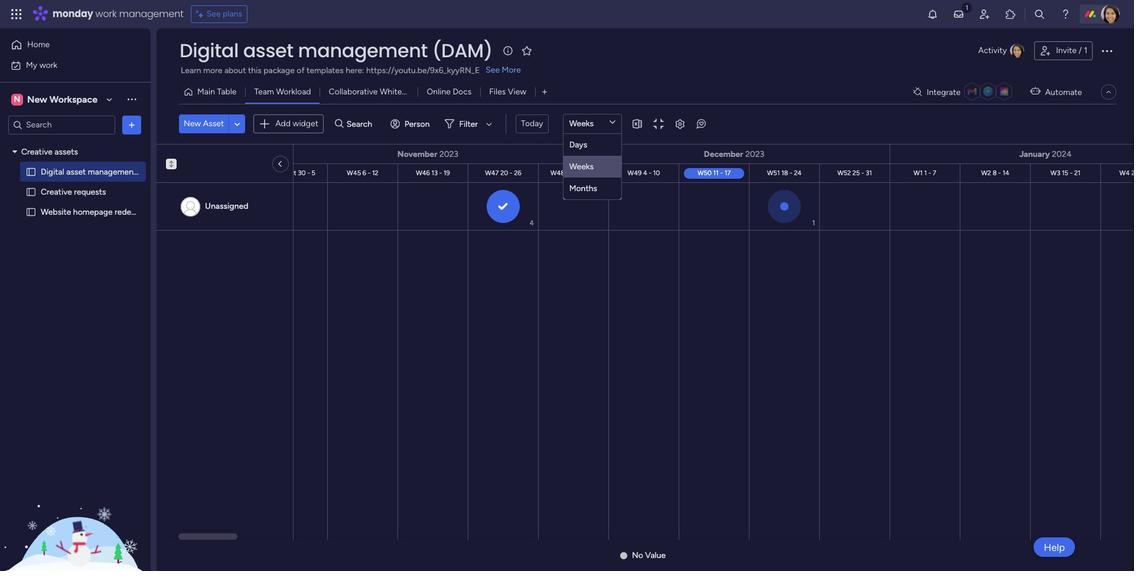 Task type: vqa. For each thing, say whether or not it's contained in the screenshot.
Item in the button
no



Task type: locate. For each thing, give the bounding box(es) containing it.
creative requests
[[41, 187, 106, 197]]

1 - from the left
[[158, 169, 160, 177]]

0 vertical spatial weeks
[[569, 119, 594, 129]]

0 vertical spatial (dam)
[[432, 37, 493, 64]]

1 horizontal spatial list box
[[563, 134, 621, 200]]

learn more about this package of templates here: https://youtu.be/9x6_kyyrn_e see more
[[181, 65, 521, 76]]

w49   4 - 10
[[628, 169, 660, 177]]

1 horizontal spatial digital
[[180, 37, 239, 64]]

w3
[[1051, 169, 1061, 177]]

2 horizontal spatial 1
[[1084, 45, 1088, 56]]

w52   25 - 31
[[838, 169, 872, 177]]

asset up creative requests
[[66, 167, 86, 177]]

- left 5
[[307, 169, 310, 177]]

1 vertical spatial new
[[184, 119, 201, 129]]

5 - from the left
[[510, 169, 513, 177]]

workspace options image
[[126, 93, 138, 105]]

see plans
[[207, 9, 242, 19]]

angle down image
[[234, 120, 240, 128]]

2 vertical spatial management
[[88, 167, 137, 177]]

integrate
[[927, 87, 961, 97]]

today button
[[516, 115, 549, 134]]

- right 8
[[998, 169, 1001, 177]]

10 - from the left
[[862, 169, 864, 177]]

1 horizontal spatial see
[[486, 65, 500, 75]]

0 horizontal spatial 2023
[[439, 149, 459, 159]]

- right 16 at top
[[158, 169, 160, 177]]

- right 6
[[368, 169, 371, 177]]

2023
[[439, 149, 459, 159], [746, 149, 765, 159]]

work
[[95, 7, 117, 21], [39, 60, 57, 70]]

new for new workspace
[[27, 94, 47, 105]]

package
[[264, 66, 295, 76]]

invite / 1
[[1056, 45, 1088, 56]]

- for w46   13 - 19
[[439, 169, 442, 177]]

w51
[[767, 169, 780, 177]]

- left 21
[[1070, 169, 1073, 177]]

new inside workspace selection element
[[27, 94, 47, 105]]

public board image
[[25, 186, 37, 198]]

v2 v sign image
[[498, 201, 508, 216]]

asset up 'package' at the top of the page
[[243, 37, 293, 64]]

0 horizontal spatial 1
[[812, 219, 815, 227]]

4 - from the left
[[439, 169, 442, 177]]

see
[[207, 9, 221, 19], [486, 65, 500, 75]]

1 vertical spatial creative
[[41, 187, 72, 197]]

new asset
[[184, 119, 224, 129]]

creative for creative requests
[[41, 187, 72, 197]]

work right my
[[39, 60, 57, 70]]

team workload button
[[245, 83, 320, 102]]

redesign
[[115, 207, 147, 217]]

- for w51   18 - 24
[[790, 169, 793, 177]]

1 vertical spatial digital asset management (dam)
[[41, 167, 163, 177]]

- right 13 at the top
[[439, 169, 442, 177]]

0 horizontal spatial digital asset management (dam)
[[41, 167, 163, 177]]

- left 3
[[589, 169, 592, 177]]

files view button
[[480, 83, 535, 102]]

of
[[297, 66, 305, 76]]

0 horizontal spatial (dam)
[[139, 167, 163, 177]]

0 vertical spatial creative
[[21, 147, 53, 157]]

today
[[521, 119, 543, 129]]

7 - from the left
[[649, 169, 652, 177]]

management
[[119, 7, 184, 21], [298, 37, 428, 64], [88, 167, 137, 177]]

asset
[[203, 119, 224, 129]]

https://youtu.be/9x6_kyyrn_e
[[366, 66, 480, 76]]

7
[[933, 169, 936, 177]]

w42
[[134, 169, 148, 177]]

12
[[372, 169, 379, 177]]

0 vertical spatial 1
[[1084, 45, 1088, 56]]

no
[[632, 551, 643, 561]]

9 - from the left
[[790, 169, 793, 177]]

see plans button
[[191, 5, 248, 23]]

1 horizontal spatial 1
[[924, 169, 927, 177]]

12 - from the left
[[998, 169, 1001, 177]]

digital asset management (dam) up 'templates'
[[180, 37, 493, 64]]

1 vertical spatial 4
[[530, 219, 534, 227]]

options image
[[1100, 44, 1114, 58]]

1 horizontal spatial work
[[95, 7, 117, 21]]

oct
[[285, 169, 296, 177]]

w1   1 - 7
[[914, 169, 936, 177]]

add
[[275, 119, 291, 129]]

1 vertical spatial see
[[486, 65, 500, 75]]

weeks up days
[[569, 119, 594, 129]]

w50   11 - 17
[[698, 169, 731, 177]]

collaborative whiteboard button
[[320, 83, 423, 102]]

v2 collapse down image
[[166, 159, 177, 166]]

1 vertical spatial 1
[[924, 169, 927, 177]]

weeks
[[569, 119, 594, 129], [569, 162, 594, 172]]

3
[[593, 169, 597, 177]]

team workload
[[254, 87, 311, 97]]

see inside button
[[207, 9, 221, 19]]

1 horizontal spatial digital asset management (dam)
[[180, 37, 493, 64]]

0 horizontal spatial digital
[[41, 167, 64, 177]]

3 - from the left
[[368, 169, 371, 177]]

w52
[[838, 169, 851, 177]]

online
[[427, 87, 451, 97]]

0 horizontal spatial work
[[39, 60, 57, 70]]

1 horizontal spatial 2023
[[746, 149, 765, 159]]

2023 up the 19
[[439, 149, 459, 159]]

0 vertical spatial new
[[27, 94, 47, 105]]

0 vertical spatial asset
[[243, 37, 293, 64]]

2024
[[1052, 149, 1072, 159]]

25
[[853, 169, 860, 177]]

0 vertical spatial digital asset management (dam)
[[180, 37, 493, 64]]

main table button
[[179, 83, 245, 102]]

w50
[[698, 169, 712, 177]]

- left 31
[[862, 169, 864, 177]]

0 vertical spatial see
[[207, 9, 221, 19]]

None field
[[563, 115, 575, 134]]

inbox image
[[953, 8, 965, 20]]

whiteboard
[[380, 87, 423, 97]]

nov
[[566, 169, 579, 177]]

public board image
[[25, 166, 37, 178], [25, 206, 37, 218]]

- for w49   4 - 10
[[649, 169, 652, 177]]

help
[[1044, 542, 1065, 554]]

1 vertical spatial weeks
[[569, 162, 594, 172]]

docs
[[453, 87, 472, 97]]

list box
[[563, 134, 621, 200], [0, 139, 163, 382]]

new inside button
[[184, 119, 201, 129]]

plans
[[223, 9, 242, 19]]

22
[[162, 169, 169, 177]]

2023 right december on the top right of page
[[746, 149, 765, 159]]

monday
[[53, 7, 93, 21]]

caret down image
[[12, 148, 17, 156]]

home
[[27, 40, 50, 50]]

1 2023 from the left
[[439, 149, 459, 159]]

see left plans
[[207, 9, 221, 19]]

website
[[41, 207, 71, 217]]

team
[[254, 87, 274, 97]]

digital asset management (dam) up requests
[[41, 167, 163, 177]]

new asset button
[[179, 115, 229, 134]]

11 - from the left
[[929, 169, 931, 177]]

0 horizontal spatial asset
[[66, 167, 86, 177]]

- left 10
[[649, 169, 652, 177]]

- right the 11
[[720, 169, 723, 177]]

creative right caret down image in the top of the page
[[21, 147, 53, 157]]

1 horizontal spatial 4
[[643, 169, 647, 177]]

0 horizontal spatial see
[[207, 9, 221, 19]]

new left 'asset'
[[184, 119, 201, 129]]

public board image down public board image
[[25, 206, 37, 218]]

1 vertical spatial public board image
[[25, 206, 37, 218]]

-
[[158, 169, 160, 177], [307, 169, 310, 177], [368, 169, 371, 177], [439, 169, 442, 177], [510, 169, 513, 177], [589, 169, 592, 177], [649, 169, 652, 177], [720, 169, 723, 177], [790, 169, 793, 177], [862, 169, 864, 177], [929, 169, 931, 177], [998, 169, 1001, 177], [1070, 169, 1073, 177]]

creative
[[21, 147, 53, 157], [41, 187, 72, 197]]

0 horizontal spatial list box
[[0, 139, 163, 382]]

1 vertical spatial (dam)
[[139, 167, 163, 177]]

digital down creative assets
[[41, 167, 64, 177]]

weeks up months
[[569, 162, 594, 172]]

creative up website
[[41, 187, 72, 197]]

option
[[0, 141, 151, 144]]

w4   2
[[1120, 169, 1134, 177]]

workspace
[[50, 94, 97, 105]]

v2 collapse up image
[[166, 159, 177, 166]]

1 horizontal spatial new
[[184, 119, 201, 129]]

0 horizontal spatial new
[[27, 94, 47, 105]]

(dam)
[[432, 37, 493, 64], [139, 167, 163, 177]]

public board image for website homepage redesign
[[25, 206, 37, 218]]

- for w45   6 - 12
[[368, 169, 371, 177]]

2 2023 from the left
[[746, 149, 765, 159]]

19
[[444, 169, 450, 177]]

n
[[14, 94, 20, 104]]

- for w50   11 - 17
[[720, 169, 723, 177]]

0 vertical spatial 4
[[643, 169, 647, 177]]

w2   8 - 14
[[981, 169, 1010, 177]]

new right the n
[[27, 94, 47, 105]]

2
[[1132, 169, 1134, 177]]

search everything image
[[1034, 8, 1046, 20]]

invite members image
[[979, 8, 991, 20]]

8 - from the left
[[720, 169, 723, 177]]

Search in workspace field
[[25, 118, 99, 132]]

files view
[[489, 87, 526, 97]]

31
[[866, 169, 872, 177]]

- right 18
[[790, 169, 793, 177]]

13 - from the left
[[1070, 169, 1073, 177]]

- left 26
[[510, 169, 513, 177]]

invite / 1 button
[[1034, 41, 1093, 60]]

2 public board image from the top
[[25, 206, 37, 218]]

1 vertical spatial work
[[39, 60, 57, 70]]

- for w3   15 - 21
[[1070, 169, 1073, 177]]

0 vertical spatial public board image
[[25, 166, 37, 178]]

work right monday
[[95, 7, 117, 21]]

/
[[1079, 45, 1082, 56]]

see left more
[[486, 65, 500, 75]]

help image
[[1060, 8, 1072, 20]]

2 - from the left
[[307, 169, 310, 177]]

digital up the more
[[180, 37, 239, 64]]

2 vertical spatial 1
[[812, 219, 815, 227]]

0 vertical spatial work
[[95, 7, 117, 21]]

asset
[[243, 37, 293, 64], [66, 167, 86, 177]]

public board image up public board image
[[25, 166, 37, 178]]

automate
[[1045, 87, 1082, 97]]

work inside my work button
[[39, 60, 57, 70]]

- left "7"
[[929, 169, 931, 177]]

0 vertical spatial management
[[119, 7, 184, 21]]

1 public board image from the top
[[25, 166, 37, 178]]



Task type: describe. For each thing, give the bounding box(es) containing it.
5
[[312, 169, 315, 177]]

10
[[653, 169, 660, 177]]

w4
[[1120, 169, 1130, 177]]

w51   18 - 24
[[767, 169, 802, 177]]

workspace image
[[11, 93, 23, 106]]

add view image
[[542, 88, 547, 97]]

table
[[217, 87, 237, 97]]

1 inside button
[[1084, 45, 1088, 56]]

24
[[794, 169, 802, 177]]

30
[[298, 169, 306, 177]]

dapulse integrations image
[[913, 88, 922, 97]]

this
[[248, 66, 262, 76]]

creative for creative assets
[[21, 147, 53, 157]]

more
[[502, 65, 521, 75]]

main table
[[197, 87, 237, 97]]

months
[[569, 184, 597, 194]]

home button
[[7, 35, 127, 54]]

unassigned
[[205, 201, 248, 212]]

templates
[[307, 66, 344, 76]]

w44   oct 30 - 5
[[270, 169, 315, 177]]

january 2024
[[1019, 149, 1072, 159]]

value
[[645, 551, 666, 561]]

- for w2   8 - 14
[[998, 169, 1001, 177]]

november 2023
[[398, 149, 459, 159]]

my work button
[[7, 56, 127, 75]]

more
[[203, 66, 222, 76]]

20
[[501, 169, 508, 177]]

11
[[713, 169, 719, 177]]

monday work management
[[53, 7, 184, 21]]

1 weeks from the top
[[569, 119, 594, 129]]

1 horizontal spatial (dam)
[[432, 37, 493, 64]]

8
[[993, 169, 997, 177]]

public board image for digital asset management (dam)
[[25, 166, 37, 178]]

Digital asset management (DAM) field
[[177, 37, 496, 64]]

angle right image
[[279, 159, 282, 169]]

w2
[[981, 169, 991, 177]]

creative assets
[[21, 147, 78, 157]]

1 image
[[962, 1, 972, 14]]

assets
[[55, 147, 78, 157]]

days
[[569, 140, 587, 150]]

see more link
[[485, 64, 522, 76]]

15
[[1062, 169, 1069, 177]]

new for new asset
[[184, 119, 201, 129]]

help button
[[1034, 538, 1075, 558]]

notifications image
[[927, 8, 939, 20]]

filter
[[459, 119, 478, 129]]

december 2023
[[704, 149, 765, 159]]

website homepage redesign
[[41, 207, 147, 217]]

1 vertical spatial asset
[[66, 167, 86, 177]]

widget
[[293, 119, 318, 129]]

27
[[580, 169, 587, 177]]

requests
[[74, 187, 106, 197]]

lottie animation element
[[0, 453, 151, 572]]

18
[[782, 169, 788, 177]]

person button
[[386, 115, 437, 134]]

w3   15 - 21
[[1051, 169, 1081, 177]]

0 vertical spatial digital
[[180, 37, 239, 64]]

activity button
[[974, 41, 1030, 60]]

2023 for december 2023
[[746, 149, 765, 159]]

1 vertical spatial management
[[298, 37, 428, 64]]

add widget
[[275, 119, 318, 129]]

list box containing creative assets
[[0, 139, 163, 382]]

december
[[704, 149, 743, 159]]

my work
[[26, 60, 57, 70]]

Search field
[[344, 116, 379, 132]]

files
[[489, 87, 506, 97]]

w47   20 - 26
[[485, 169, 522, 177]]

13
[[432, 169, 438, 177]]

work for my
[[39, 60, 57, 70]]

work for monday
[[95, 7, 117, 21]]

6 - from the left
[[589, 169, 592, 177]]

november
[[398, 149, 437, 159]]

online docs button
[[418, 83, 480, 102]]

0 horizontal spatial 4
[[530, 219, 534, 227]]

options image
[[126, 119, 138, 131]]

invite
[[1056, 45, 1077, 56]]

w46
[[416, 169, 430, 177]]

w44
[[270, 169, 284, 177]]

show board description image
[[501, 45, 515, 57]]

w1
[[914, 169, 923, 177]]

add widget button
[[254, 114, 324, 133]]

- for w42   16 - 22
[[158, 169, 160, 177]]

- for w47   20 - 26
[[510, 169, 513, 177]]

2023 for november 2023
[[439, 149, 459, 159]]

activity
[[979, 45, 1007, 56]]

see inside learn more about this package of templates here: https://youtu.be/9x6_kyyrn_e see more
[[486, 65, 500, 75]]

lottie animation image
[[0, 453, 151, 572]]

arrow down image
[[482, 117, 496, 131]]

homepage
[[73, 207, 113, 217]]

select product image
[[11, 8, 22, 20]]

w45   6 - 12
[[347, 169, 379, 177]]

- for w1   1 - 7
[[929, 169, 931, 177]]

filter button
[[440, 115, 496, 134]]

2 weeks from the top
[[569, 162, 594, 172]]

- for w52   25 - 31
[[862, 169, 864, 177]]

17
[[725, 169, 731, 177]]

add to favorites image
[[521, 45, 533, 56]]

apps image
[[1005, 8, 1017, 20]]

14
[[1003, 169, 1010, 177]]

w45
[[347, 169, 361, 177]]

1 vertical spatial digital
[[41, 167, 64, 177]]

here:
[[346, 66, 364, 76]]

1 horizontal spatial asset
[[243, 37, 293, 64]]

view
[[508, 87, 526, 97]]

w48   nov 27 - 3
[[551, 169, 597, 177]]

autopilot image
[[1031, 84, 1041, 99]]

workspace selection element
[[11, 92, 99, 107]]

my
[[26, 60, 37, 70]]

collaborative whiteboard online docs
[[329, 87, 472, 97]]

v2 search image
[[335, 117, 344, 131]]

6
[[363, 169, 366, 177]]

workload
[[276, 87, 311, 97]]

w47
[[485, 169, 499, 177]]

w42   16 - 22
[[134, 169, 169, 177]]

james peterson image
[[1101, 5, 1120, 24]]

list box containing days
[[563, 134, 621, 200]]

collapse board header image
[[1104, 87, 1114, 97]]

w48
[[551, 169, 565, 177]]



